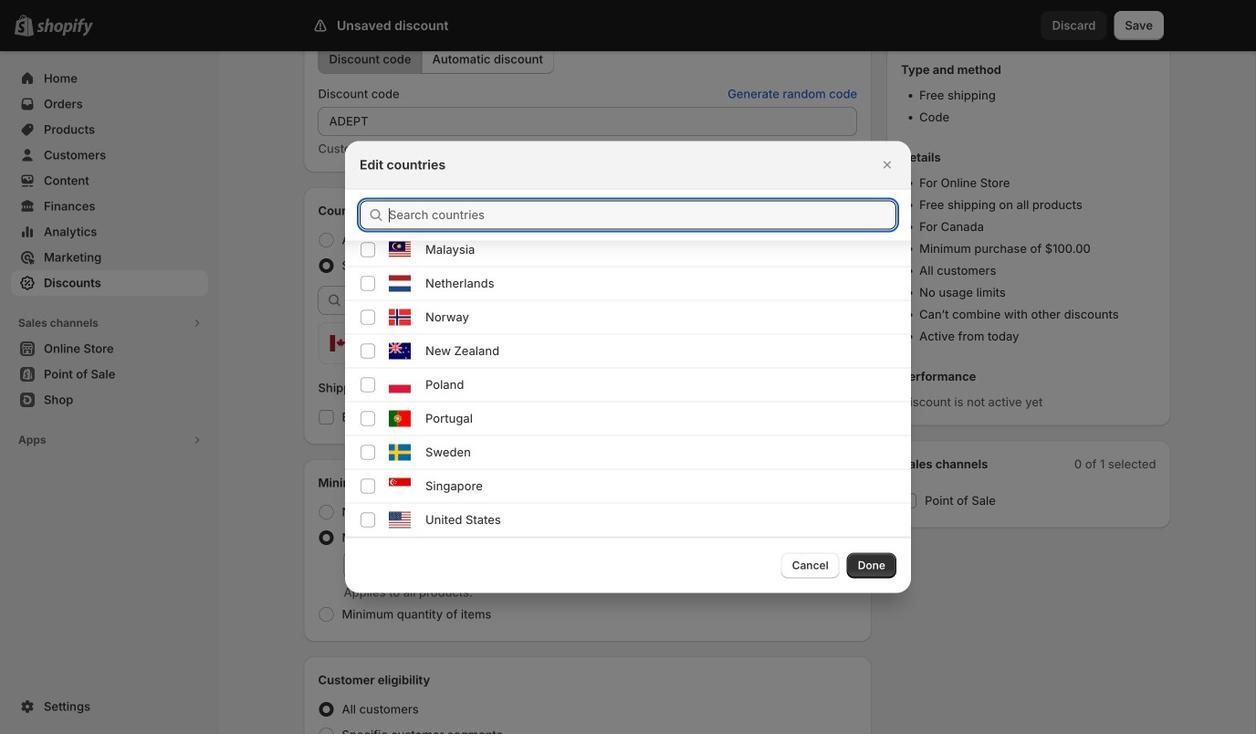 Task type: describe. For each thing, give the bounding box(es) containing it.
Search countries text field
[[389, 200, 897, 230]]

shopify image
[[37, 18, 93, 36]]



Task type: vqa. For each thing, say whether or not it's contained in the screenshot.
list
no



Task type: locate. For each thing, give the bounding box(es) containing it.
dialog
[[0, 0, 1256, 593]]



